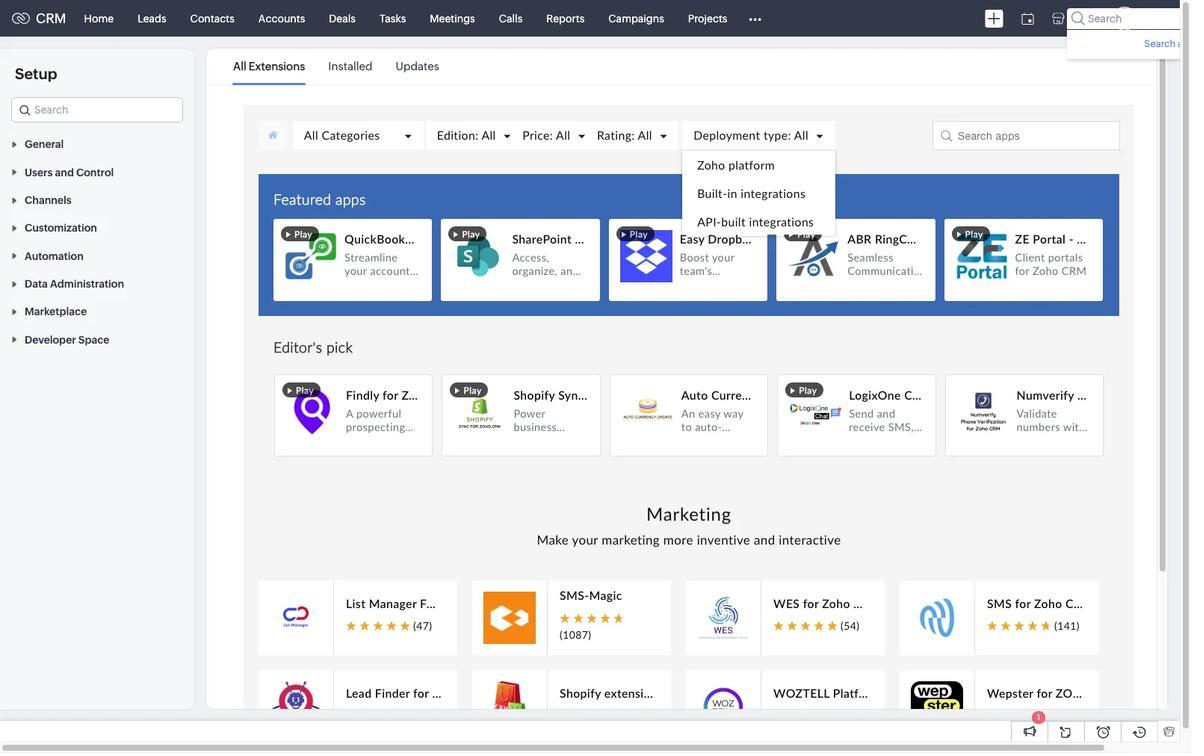 Task type: locate. For each thing, give the bounding box(es) containing it.
channels
[[25, 194, 72, 206]]

None field
[[11, 97, 183, 123]]

updates
[[396, 60, 439, 73]]

tasks
[[380, 12, 406, 24]]

all extensions link
[[233, 49, 305, 84]]

calendar image
[[1022, 12, 1035, 24]]

developer space
[[25, 334, 109, 346]]

home link
[[72, 0, 126, 36]]

accounts
[[259, 12, 305, 24]]

channels button
[[0, 186, 194, 214]]

all extensions
[[233, 60, 305, 73]]

data
[[25, 278, 48, 290]]

reports link
[[535, 0, 597, 36]]

1
[[1037, 713, 1041, 722]]

developer space button
[[0, 325, 194, 353]]

profile element
[[1104, 0, 1146, 36]]

crm
[[36, 10, 66, 26]]

campaigns link
[[597, 0, 676, 36]]

campaigns
[[609, 12, 664, 24]]

automation
[[25, 250, 84, 262]]

calls
[[499, 12, 523, 24]]

contacts link
[[178, 0, 247, 36]]

setup
[[15, 65, 57, 82]]

customization
[[25, 222, 97, 234]]

calls link
[[487, 0, 535, 36]]

space
[[78, 334, 109, 346]]

meetings
[[430, 12, 475, 24]]

marketplace button
[[0, 298, 194, 325]]

meetings link
[[418, 0, 487, 36]]

contacts
[[190, 12, 235, 24]]

developer
[[25, 334, 76, 346]]

extensions
[[249, 60, 305, 73]]

Search field
[[1068, 8, 1192, 29]]

deals link
[[317, 0, 368, 36]]

crm link
[[12, 10, 66, 26]]

and
[[55, 166, 74, 178]]

Other Modules field
[[740, 6, 772, 30]]

search acr link
[[1143, 36, 1192, 51]]



Task type: describe. For each thing, give the bounding box(es) containing it.
search
[[1145, 38, 1176, 49]]

create menu image
[[985, 9, 1004, 27]]

accounts link
[[247, 0, 317, 36]]

installed link
[[328, 49, 373, 84]]

search acr
[[1145, 38, 1192, 49]]

deals
[[329, 12, 356, 24]]

marketplace
[[25, 306, 87, 318]]

create menu element
[[976, 0, 1013, 36]]

installed
[[328, 60, 373, 73]]

leads link
[[126, 0, 178, 36]]

updates link
[[396, 49, 439, 84]]

all
[[233, 60, 246, 73]]

projects link
[[676, 0, 740, 36]]

customization button
[[0, 214, 194, 242]]

automation button
[[0, 242, 194, 270]]

general
[[25, 139, 64, 151]]

acr
[[1178, 38, 1192, 49]]

users and control
[[25, 166, 114, 178]]

Search text field
[[12, 98, 182, 122]]

home
[[84, 12, 114, 24]]

tasks link
[[368, 0, 418, 36]]

general button
[[0, 130, 194, 158]]

administration
[[50, 278, 124, 290]]

leads
[[138, 12, 166, 24]]

users and control button
[[0, 158, 194, 186]]

users
[[25, 166, 53, 178]]

reports
[[547, 12, 585, 24]]

projects
[[688, 12, 728, 24]]

profile image
[[1113, 6, 1137, 30]]

data administration
[[25, 278, 124, 290]]

data administration button
[[0, 270, 194, 298]]

control
[[76, 166, 114, 178]]



Task type: vqa. For each thing, say whether or not it's contained in the screenshot.
extensions
yes



